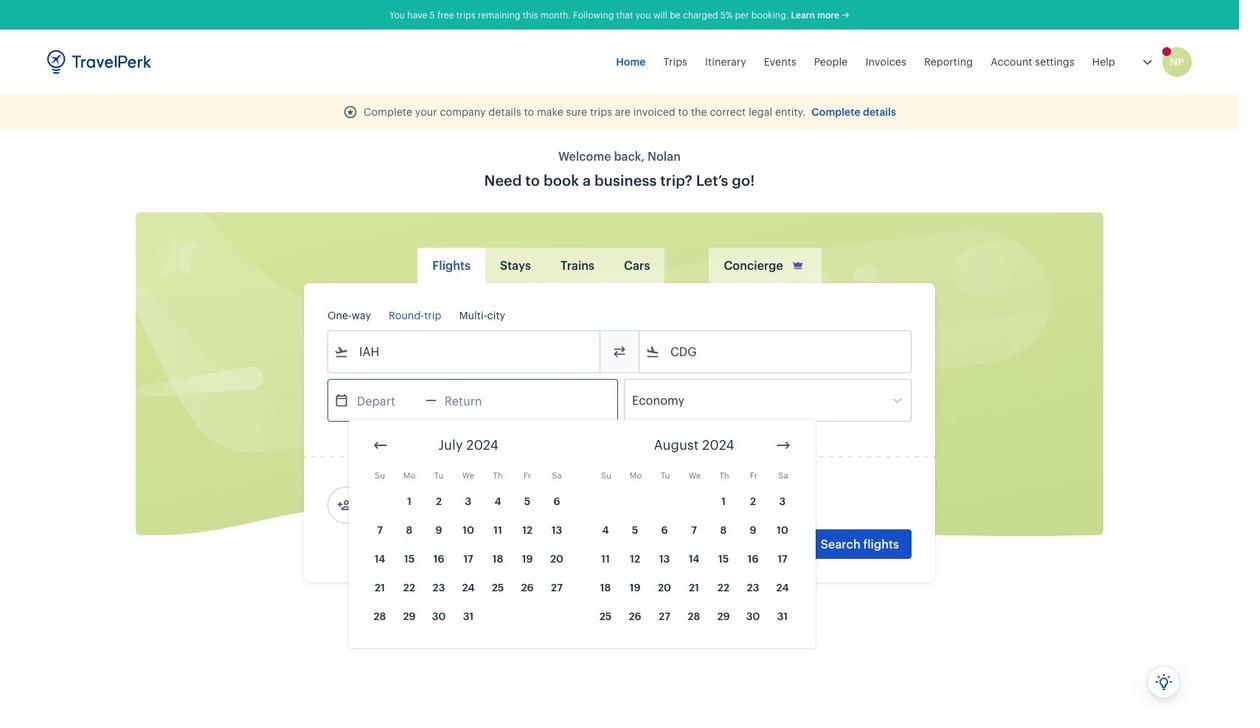 Task type: locate. For each thing, give the bounding box(es) containing it.
Add first traveler search field
[[352, 493, 505, 517]]

move forward to switch to the next month. image
[[775, 437, 792, 454]]

Depart text field
[[349, 380, 426, 421]]



Task type: describe. For each thing, give the bounding box(es) containing it.
calendar application
[[349, 420, 1239, 648]]

move backward to switch to the previous month. image
[[372, 437, 389, 454]]

From search field
[[349, 340, 581, 364]]

Return text field
[[437, 380, 513, 421]]

To search field
[[660, 340, 892, 364]]



